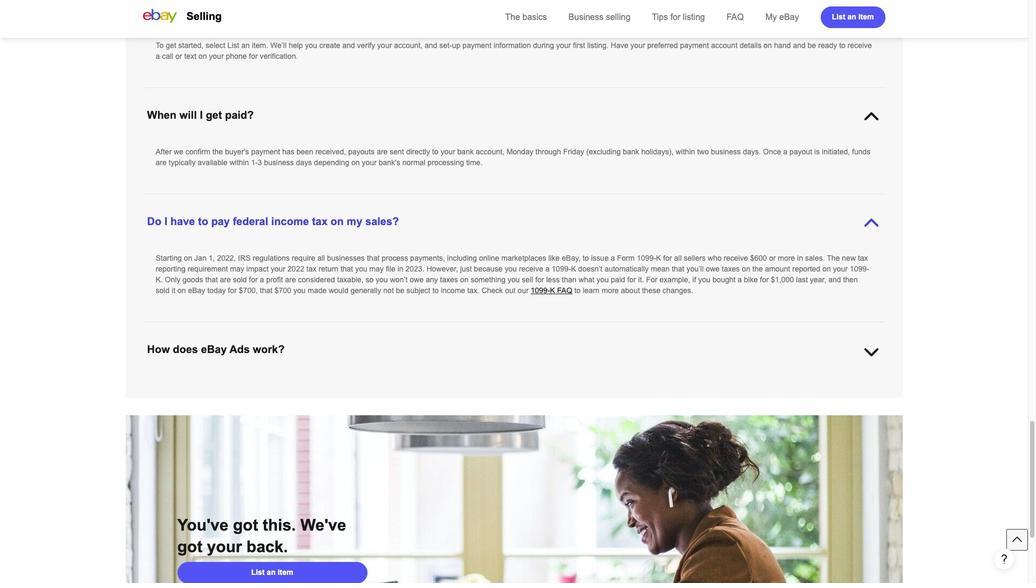 Task type: vqa. For each thing, say whether or not it's contained in the screenshot.
'LEGO'
no



Task type: locate. For each thing, give the bounding box(es) containing it.
1 horizontal spatial more
[[778, 254, 796, 262]]

0 vertical spatial list an item link
[[821, 6, 886, 28]]

2 horizontal spatial create
[[449, 382, 470, 390]]

and inside starting on jan 1, 2022, irs regulations require all businesses that process payments, including online marketplaces like ebay, to issue a form 1099-k for all sellers who receive $600 or more in sales. the new tax reporting requirement may impact your 2022 tax return that you may file in 2023. however, just because you receive a 1099-k doesn't automatically mean that you'll owe taxes on the amount reported on your 1099- k. only goods that are sold for a profit are considered taxable, so you won't owe any taxes on something you sell for less than what you paid for it. for example, if you bought a bike for $1,000 last year, and then sold it on ebay today for $700, that $700 you made would generally not be subject to income tax. check out our
[[829, 275, 842, 284]]

after
[[156, 147, 172, 156]]

advertising
[[377, 382, 414, 390]]

taxable,
[[337, 275, 364, 284]]

for inside to get started, select list an item. we'll help you create and verify your account, and set-up payment information during your first listing. have your preferred payment account details on hand and be ready to receive a call or text on your phone for verification.
[[249, 52, 258, 60]]

verify
[[357, 41, 375, 50]]

selling
[[187, 10, 222, 22]]

1 horizontal spatial buyers
[[748, 382, 771, 390]]

business selling
[[569, 12, 631, 22]]

sales.
[[806, 254, 826, 262]]

1 horizontal spatial list
[[251, 568, 265, 576]]

listing
[[683, 12, 706, 22]]

1 vertical spatial k
[[571, 265, 576, 273]]

0 horizontal spatial within
[[230, 158, 249, 167]]

2 vertical spatial create
[[449, 382, 470, 390]]

bought
[[713, 275, 736, 284]]

budget.
[[580, 393, 605, 401]]

receive down marketplaces on the top of the page
[[519, 265, 544, 273]]

0 vertical spatial k
[[657, 254, 662, 262]]

reporting
[[156, 265, 186, 273]]

to left learn
[[575, 286, 581, 295]]

a inside ebay ads can help you build your business on ebay with effective advertising tools that create a meaningful connection between you and ebay's global community of passionate buyers - and help you sell your items faster. stand out among billions of listings on ebay by putting your items in front of interested buyers no matter the size of your budget.
[[472, 382, 476, 390]]

1 horizontal spatial account,
[[476, 147, 505, 156]]

may down irs on the left of page
[[230, 265, 244, 273]]

how for how do i create an account?
[[147, 3, 170, 15]]

1 vertical spatial more
[[602, 286, 619, 295]]

available
[[198, 158, 228, 167]]

faq down than
[[558, 286, 573, 295]]

only
[[165, 275, 181, 284]]

to
[[840, 41, 846, 50], [432, 147, 439, 156], [198, 215, 208, 227], [583, 254, 589, 262], [433, 286, 439, 295], [575, 286, 581, 295]]

2022
[[288, 265, 305, 273]]

about
[[621, 286, 640, 295]]

2 vertical spatial in
[[399, 393, 405, 401]]

1 vertical spatial item
[[278, 568, 293, 576]]

ebay left by
[[308, 393, 325, 401]]

0 vertical spatial more
[[778, 254, 796, 262]]

that
[[367, 254, 380, 262], [341, 265, 353, 273], [672, 265, 685, 273], [205, 275, 218, 284], [260, 286, 273, 295], [434, 382, 446, 390]]

payment up 3
[[251, 147, 280, 156]]

0 horizontal spatial receive
[[519, 265, 544, 273]]

mean
[[651, 265, 670, 273]]

2 may from the left
[[370, 265, 384, 273]]

in down advertising
[[399, 393, 405, 401]]

create inside ebay ads can help you build your business on ebay with effective advertising tools that create a meaningful connection between you and ebay's global community of passionate buyers - and help you sell your items faster. stand out among billions of listings on ebay by putting your items in front of interested buyers no matter the size of your budget.
[[449, 382, 470, 390]]

0 vertical spatial be
[[808, 41, 817, 50]]

on left with
[[302, 382, 310, 390]]

0 horizontal spatial may
[[230, 265, 244, 273]]

0 vertical spatial sell
[[522, 275, 534, 284]]

you right if
[[699, 275, 711, 284]]

return
[[319, 265, 339, 273]]

0 vertical spatial i
[[189, 3, 192, 15]]

0 horizontal spatial taxes
[[440, 275, 458, 284]]

out down can
[[200, 393, 211, 401]]

or inside starting on jan 1, 2022, irs regulations require all businesses that process payments, including online marketplaces like ebay, to issue a form 1099-k for all sellers who receive $600 or more in sales. the new tax reporting requirement may impact your 2022 tax return that you may file in 2023. however, just because you receive a 1099-k doesn't automatically mean that you'll owe taxes on the amount reported on your 1099- k. only goods that are sold for a profit are considered taxable, so you won't owe any taxes on something you sell for less than what you paid for it. for example, if you bought a bike for $1,000 last year, and then sold it on ebay today for $700, that $700 you made would generally not be subject to income tax. check out our
[[770, 254, 776, 262]]

tax right new
[[859, 254, 869, 262]]

tips for listing link
[[653, 12, 706, 22]]

the left new
[[827, 254, 841, 262]]

if
[[693, 275, 697, 284]]

1 vertical spatial sell
[[823, 382, 834, 390]]

0 horizontal spatial faq
[[558, 286, 573, 295]]

an
[[230, 3, 243, 15], [848, 12, 857, 21], [242, 41, 250, 50], [267, 568, 276, 576]]

1 vertical spatial got
[[177, 538, 203, 556]]

receive
[[848, 41, 873, 50], [724, 254, 749, 262], [519, 265, 544, 273]]

create up interested
[[449, 382, 470, 390]]

more inside starting on jan 1, 2022, irs regulations require all businesses that process payments, including online marketplaces like ebay, to issue a form 1099-k for all sellers who receive $600 or more in sales. the new tax reporting requirement may impact your 2022 tax return that you may file in 2023. however, just because you receive a 1099-k doesn't automatically mean that you'll owe taxes on the amount reported on your 1099- k. only goods that are sold for a profit are considered taxable, so you won't owe any taxes on something you sell for less than what you paid for it. for example, if you bought a bike for $1,000 last year, and then sold it on ebay today for $700, that $700 you made would generally not be subject to income tax. check out our
[[778, 254, 796, 262]]

all up the return in the top left of the page
[[318, 254, 325, 262]]

bank left holidays),
[[623, 147, 640, 156]]

1 vertical spatial or
[[770, 254, 776, 262]]

2 horizontal spatial payment
[[681, 41, 710, 50]]

on
[[764, 41, 773, 50], [199, 52, 207, 60], [352, 158, 360, 167], [331, 215, 344, 227], [184, 254, 192, 262], [742, 265, 751, 273], [823, 265, 832, 273], [460, 275, 469, 284], [178, 286, 186, 295], [302, 382, 310, 390], [297, 393, 305, 401]]

$700,
[[239, 286, 258, 295]]

business
[[712, 147, 741, 156], [264, 158, 294, 167], [270, 382, 300, 390]]

0 horizontal spatial ads
[[175, 382, 188, 390]]

within down the buyer's
[[230, 158, 249, 167]]

1 horizontal spatial help
[[289, 41, 303, 50]]

0 vertical spatial got
[[233, 516, 258, 534]]

on right text
[[199, 52, 207, 60]]

out inside starting on jan 1, 2022, irs regulations require all businesses that process payments, including online marketplaces like ebay, to issue a form 1099-k for all sellers who receive $600 or more in sales. the new tax reporting requirement may impact your 2022 tax return that you may file in 2023. however, just because you receive a 1099-k doesn't automatically mean that you'll owe taxes on the amount reported on your 1099- k. only goods that are sold for a profit are considered taxable, so you won't owe any taxes on something you sell for less than what you paid for it. for example, if you bought a bike for $1,000 last year, and then sold it on ebay today for $700, that $700 you made would generally not be subject to income tax. check out our
[[505, 286, 516, 295]]

sell inside ebay ads can help you build your business on ebay with effective advertising tools that create a meaningful connection between you and ebay's global community of passionate buyers - and help you sell your items faster. stand out among billions of listings on ebay by putting your items in front of interested buyers no matter the size of your budget.
[[823, 382, 834, 390]]

on down payouts
[[352, 158, 360, 167]]

1 vertical spatial owe
[[410, 275, 424, 284]]

list an item link up the ready
[[821, 6, 886, 28]]

profit
[[266, 275, 283, 284]]

sent
[[390, 147, 404, 156]]

help, opens dialogs image
[[1000, 554, 1010, 565]]

1 horizontal spatial all
[[675, 254, 682, 262]]

be left the ready
[[808, 41, 817, 50]]

1 vertical spatial ads
[[175, 382, 188, 390]]

more
[[778, 254, 796, 262], [602, 286, 619, 295]]

be down won't
[[396, 286, 405, 295]]

and up the learn
[[601, 382, 613, 390]]

0 horizontal spatial items
[[379, 393, 397, 401]]

of right 'size'
[[555, 393, 561, 401]]

1 vertical spatial list
[[228, 41, 239, 50]]

1 vertical spatial sold
[[156, 286, 170, 295]]

2 horizontal spatial receive
[[848, 41, 873, 50]]

income left tax.
[[441, 286, 466, 295]]

online
[[479, 254, 500, 262]]

0 vertical spatial how
[[147, 3, 170, 15]]

we
[[174, 147, 184, 156]]

of
[[701, 382, 707, 390], [263, 393, 270, 401], [424, 393, 430, 401], [555, 393, 561, 401]]

reported
[[793, 265, 821, 273]]

list an item for the left list an item link
[[251, 568, 293, 576]]

bank's
[[379, 158, 401, 167]]

got up back.
[[233, 516, 258, 534]]

taxes
[[722, 265, 740, 273], [440, 275, 458, 284]]

business right 'two'
[[712, 147, 741, 156]]

1 horizontal spatial sell
[[823, 382, 834, 390]]

owe down 2023.
[[410, 275, 424, 284]]

taxes down "however,"
[[440, 275, 458, 284]]

meaningful
[[478, 382, 515, 390]]

help
[[289, 41, 303, 50], [204, 382, 218, 390], [792, 382, 807, 390]]

generally
[[351, 286, 382, 295]]

0 horizontal spatial i
[[165, 215, 168, 227]]

in up reported
[[798, 254, 804, 262]]

how for how does ebay ads work?
[[147, 343, 170, 355]]

tax left my
[[312, 215, 328, 227]]

create inside to get started, select list an item. we'll help you create and verify your account, and set-up payment information during your first listing. have your preferred payment account details on hand and be ready to receive a call or text on your phone for verification.
[[320, 41, 341, 50]]

to right the ready
[[840, 41, 846, 50]]

matter
[[503, 393, 524, 401]]

1 how from the top
[[147, 3, 170, 15]]

business up listings
[[270, 382, 300, 390]]

i for get
[[200, 109, 203, 121]]

1 horizontal spatial i
[[189, 3, 192, 15]]

ebay,
[[562, 254, 581, 262]]

funds
[[853, 147, 871, 156]]

account, up 'time.'
[[476, 147, 505, 156]]

0 vertical spatial receive
[[848, 41, 873, 50]]

ready
[[819, 41, 838, 50]]

bank up 'time.'
[[458, 147, 474, 156]]

on up year,
[[823, 265, 832, 273]]

you up our
[[508, 275, 520, 284]]

1 horizontal spatial be
[[808, 41, 817, 50]]

the inside ebay ads can help you build your business on ebay with effective advertising tools that create a meaningful connection between you and ebay's global community of passionate buyers - and help you sell your items faster. stand out among billions of listings on ebay by putting your items in front of interested buyers no matter the size of your budget.
[[526, 393, 537, 401]]

details
[[740, 41, 762, 50]]

1 horizontal spatial within
[[676, 147, 696, 156]]

today
[[207, 286, 226, 295]]

the
[[213, 147, 223, 156], [753, 265, 763, 273], [526, 393, 537, 401]]

1 horizontal spatial taxes
[[722, 265, 740, 273]]

tax up considered
[[307, 265, 317, 273]]

business down has on the top left of the page
[[264, 158, 294, 167]]

to inside after we confirm the buyer's payment has been received, payouts are sent directly to your bank account, monday through friday (excluding bank holidays), within two business days. once a payout is initiated, funds are typically available within 1-3 business days depending on your bank's normal processing time.
[[432, 147, 439, 156]]

a inside after we confirm the buyer's payment has been received, payouts are sent directly to your bank account, monday through friday (excluding bank holidays), within two business days. once a payout is initiated, funds are typically available within 1-3 business days depending on your bank's normal processing time.
[[784, 147, 788, 156]]

how does ebay ads work?
[[147, 343, 285, 355]]

0 horizontal spatial the
[[213, 147, 223, 156]]

1 horizontal spatial or
[[770, 254, 776, 262]]

on left jan at the top left of the page
[[184, 254, 192, 262]]

2 vertical spatial business
[[270, 382, 300, 390]]

for left the less
[[536, 275, 545, 284]]

1 vertical spatial the
[[827, 254, 841, 262]]

0 vertical spatial the
[[213, 147, 223, 156]]

may up so
[[370, 265, 384, 273]]

1 may from the left
[[230, 265, 244, 273]]

ads up stand
[[175, 382, 188, 390]]

account, inside to get started, select list an item. we'll help you create and verify your account, and set-up payment information during your first listing. have your preferred payment account details on hand and be ready to receive a call or text on your phone for verification.
[[394, 41, 423, 50]]

0 horizontal spatial list an item
[[251, 568, 293, 576]]

1 vertical spatial account,
[[476, 147, 505, 156]]

you right -
[[809, 382, 821, 390]]

1 horizontal spatial receive
[[724, 254, 749, 262]]

the up available
[[213, 147, 223, 156]]

help right can
[[204, 382, 218, 390]]

account, inside after we confirm the buyer's payment has been received, payouts are sent directly to your bank account, monday through friday (excluding bank holidays), within two business days. once a payout is initiated, funds are typically available within 1-3 business days depending on your bank's normal processing time.
[[476, 147, 505, 156]]

your inside you've got this. we've got your back.
[[207, 538, 242, 556]]

1 vertical spatial be
[[396, 286, 405, 295]]

that up example, at the top right of page
[[672, 265, 685, 273]]

the down $600
[[753, 265, 763, 273]]

file
[[386, 265, 396, 273]]

a left call
[[156, 52, 160, 60]]

you up so
[[355, 265, 368, 273]]

for right bike
[[761, 275, 769, 284]]

global
[[640, 382, 660, 390]]

k down the less
[[550, 286, 555, 295]]

subject
[[407, 286, 431, 295]]

for left it.
[[628, 275, 637, 284]]

are down 2022 at the top of the page
[[285, 275, 296, 284]]

doesn't
[[579, 265, 603, 273]]

list an item up the ready
[[833, 12, 875, 21]]

0 horizontal spatial or
[[176, 52, 182, 60]]

0 horizontal spatial more
[[602, 286, 619, 295]]

income inside starting on jan 1, 2022, irs regulations require all businesses that process payments, including online marketplaces like ebay, to issue a form 1099-k for all sellers who receive $600 or more in sales. the new tax reporting requirement may impact your 2022 tax return that you may file in 2023. however, just because you receive a 1099-k doesn't automatically mean that you'll owe taxes on the amount reported on your 1099- k. only goods that are sold for a profit are considered taxable, so you won't owe any taxes on something you sell for less than what you paid for it. for example, if you bought a bike for $1,000 last year, and then sold it on ebay today for $700, that $700 you made would generally not be subject to income tax. check out our
[[441, 286, 466, 295]]

within left 'two'
[[676, 147, 696, 156]]

ebay right does
[[201, 343, 227, 355]]

0 vertical spatial list an item
[[833, 12, 875, 21]]

can
[[190, 382, 202, 390]]

1 vertical spatial tax
[[859, 254, 869, 262]]

0 vertical spatial within
[[676, 147, 696, 156]]

does
[[173, 343, 198, 355]]

0 horizontal spatial be
[[396, 286, 405, 295]]

1 vertical spatial faq
[[558, 286, 573, 295]]

2 horizontal spatial list
[[833, 12, 846, 21]]

when
[[147, 109, 177, 121]]

interested
[[432, 393, 466, 401]]

help inside to get started, select list an item. we'll help you create and verify your account, and set-up payment information during your first listing. have your preferred payment account details on hand and be ready to receive a call or text on your phone for verification.
[[289, 41, 303, 50]]

and left the then
[[829, 275, 842, 284]]

on down just
[[460, 275, 469, 284]]

be
[[808, 41, 817, 50], [396, 286, 405, 295]]

buyer's
[[225, 147, 249, 156]]

account,
[[394, 41, 423, 50], [476, 147, 505, 156]]

1 horizontal spatial owe
[[706, 265, 720, 273]]

k down ebay,
[[571, 265, 576, 273]]

are up today at the left
[[220, 275, 231, 284]]

1 horizontal spatial ads
[[230, 343, 250, 355]]

or up amount
[[770, 254, 776, 262]]

1 vertical spatial list an item link
[[177, 562, 367, 583]]

0 horizontal spatial k
[[550, 286, 555, 295]]

tax.
[[468, 286, 480, 295]]

are
[[377, 147, 388, 156], [156, 158, 167, 167], [220, 275, 231, 284], [285, 275, 296, 284]]

may
[[230, 265, 244, 273], [370, 265, 384, 273]]

faster.
[[156, 393, 176, 401]]

selling
[[606, 12, 631, 22]]

for down item.
[[249, 52, 258, 60]]

1 horizontal spatial item
[[859, 12, 875, 21]]

ebay
[[780, 12, 800, 22], [188, 286, 205, 295], [201, 343, 227, 355], [156, 382, 173, 390], [312, 382, 329, 390], [308, 393, 325, 401]]

2 horizontal spatial i
[[200, 109, 203, 121]]

how left does
[[147, 343, 170, 355]]

2 how from the top
[[147, 343, 170, 355]]

and
[[343, 41, 355, 50], [425, 41, 438, 50], [794, 41, 806, 50], [829, 275, 842, 284], [601, 382, 613, 390], [778, 382, 790, 390]]

1 vertical spatial get
[[206, 109, 222, 121]]

that inside ebay ads can help you build your business on ebay with effective advertising tools that create a meaningful connection between you and ebay's global community of passionate buyers - and help you sell your items faster. stand out among billions of listings on ebay by putting your items in front of interested buyers no matter the size of your budget.
[[434, 382, 446, 390]]

ebay right 'my'
[[780, 12, 800, 22]]

buyers left -
[[748, 382, 771, 390]]

0 horizontal spatial payment
[[251, 147, 280, 156]]

item
[[859, 12, 875, 21], [278, 568, 293, 576]]

payment down the listing
[[681, 41, 710, 50]]

the left basics
[[506, 12, 520, 22]]

in right file
[[398, 265, 404, 273]]

taxes up bought
[[722, 265, 740, 273]]

on up bike
[[742, 265, 751, 273]]

list inside to get started, select list an item. we'll help you create and verify your account, and set-up payment information during your first listing. have your preferred payment account details on hand and be ready to receive a call or text on your phone for verification.
[[228, 41, 239, 50]]

less
[[547, 275, 560, 284]]

list up the ready
[[833, 12, 846, 21]]

1 bank from the left
[[458, 147, 474, 156]]

list an item link down back.
[[177, 562, 367, 583]]

process
[[382, 254, 408, 262]]

goods
[[183, 275, 203, 284]]

sales?
[[366, 215, 399, 227]]

0 vertical spatial item
[[859, 12, 875, 21]]

1-
[[251, 158, 258, 167]]

1 vertical spatial business
[[264, 158, 294, 167]]

0 vertical spatial sold
[[233, 275, 247, 284]]

2 vertical spatial the
[[526, 393, 537, 401]]

0 vertical spatial income
[[271, 215, 309, 227]]

1 horizontal spatial the
[[827, 254, 841, 262]]

payment
[[463, 41, 492, 50], [681, 41, 710, 50], [251, 147, 280, 156]]

more up amount
[[778, 254, 796, 262]]

list up phone
[[228, 41, 239, 50]]

help right -
[[792, 382, 807, 390]]

1 horizontal spatial get
[[206, 109, 222, 121]]

0 horizontal spatial list
[[228, 41, 239, 50]]

up
[[452, 41, 461, 50]]

all
[[318, 254, 325, 262], [675, 254, 682, 262]]

$1,000
[[771, 275, 795, 284]]

that down businesses
[[341, 265, 353, 273]]

1 all from the left
[[318, 254, 325, 262]]

get left paid? on the left top of page
[[206, 109, 222, 121]]

because
[[474, 265, 503, 273]]

tips for listing
[[653, 12, 706, 22]]

0 horizontal spatial out
[[200, 393, 211, 401]]

0 vertical spatial list
[[833, 12, 846, 21]]

1 horizontal spatial may
[[370, 265, 384, 273]]

2 vertical spatial list
[[251, 568, 265, 576]]

an inside to get started, select list an item. we'll help you create and verify your account, and set-up payment information during your first listing. have your preferred payment account details on hand and be ready to receive a call or text on your phone for verification.
[[242, 41, 250, 50]]

phone
[[226, 52, 247, 60]]

1 vertical spatial i
[[200, 109, 203, 121]]

ebay up by
[[312, 382, 329, 390]]

0 vertical spatial or
[[176, 52, 182, 60]]

receive right who
[[724, 254, 749, 262]]

1 vertical spatial list an item
[[251, 568, 293, 576]]

2022,
[[217, 254, 236, 262]]

income up require
[[271, 215, 309, 227]]

0 horizontal spatial sell
[[522, 275, 534, 284]]

this.
[[263, 516, 296, 534]]

2 vertical spatial k
[[550, 286, 555, 295]]

1 vertical spatial income
[[441, 286, 466, 295]]

sold
[[233, 275, 247, 284], [156, 286, 170, 295]]

ebay down goods
[[188, 286, 205, 295]]



Task type: describe. For each thing, give the bounding box(es) containing it.
by
[[327, 393, 335, 401]]

0 vertical spatial faq
[[727, 12, 744, 22]]

1099- up mean
[[637, 254, 657, 262]]

2023.
[[406, 265, 425, 273]]

paid
[[611, 275, 626, 284]]

ads inside ebay ads can help you build your business on ebay with effective advertising tools that create a meaningful connection between you and ebay's global community of passionate buyers - and help you sell your items faster. stand out among billions of listings on ebay by putting your items in front of interested buyers no matter the size of your budget.
[[175, 382, 188, 390]]

0 vertical spatial taxes
[[722, 265, 740, 273]]

payments,
[[410, 254, 445, 262]]

for
[[647, 275, 658, 284]]

1 vertical spatial receive
[[724, 254, 749, 262]]

verification.
[[260, 52, 298, 60]]

do i have to pay federal income tax on my sales?
[[147, 215, 399, 227]]

build
[[235, 382, 251, 390]]

learn
[[583, 286, 600, 295]]

ebay inside starting on jan 1, 2022, irs regulations require all businesses that process payments, including online marketplaces like ebay, to issue a form 1099-k for all sellers who receive $600 or more in sales. the new tax reporting requirement may impact your 2022 tax return that you may file in 2023. however, just because you receive a 1099-k doesn't automatically mean that you'll owe taxes on the amount reported on your 1099- k. only goods that are sold for a profit are considered taxable, so you won't owe any taxes on something you sell for less than what you paid for it. for example, if you bought a bike for $1,000 last year, and then sold it on ebay today for $700, that $700 you made would generally not be subject to income tax. check out our
[[188, 286, 205, 295]]

to up 'doesn't'
[[583, 254, 589, 262]]

a inside to get started, select list an item. we'll help you create and verify your account, and set-up payment information during your first listing. have your preferred payment account details on hand and be ready to receive a call or text on your phone for verification.
[[156, 52, 160, 60]]

on left my
[[331, 215, 344, 227]]

my ebay link
[[766, 12, 800, 22]]

learn
[[607, 393, 626, 401]]

the inside starting on jan 1, 2022, irs regulations require all businesses that process payments, including online marketplaces like ebay, to issue a form 1099-k for all sellers who receive $600 or more in sales. the new tax reporting requirement may impact your 2022 tax return that you may file in 2023. however, just because you receive a 1099-k doesn't automatically mean that you'll owe taxes on the amount reported on your 1099- k. only goods that are sold for a profit are considered taxable, so you won't owe any taxes on something you sell for less than what you paid for it. for example, if you bought a bike for $1,000 last year, and then sold it on ebay today for $700, that $700 you made would generally not be subject to income tax. check out our
[[827, 254, 841, 262]]

directly
[[406, 147, 430, 156]]

my ebay
[[766, 12, 800, 22]]

do
[[147, 215, 162, 227]]

confirm
[[186, 147, 210, 156]]

be inside starting on jan 1, 2022, irs regulations require all businesses that process payments, including online marketplaces like ebay, to issue a form 1099-k for all sellers who receive $600 or more in sales. the new tax reporting requirement may impact your 2022 tax return that you may file in 2023. however, just because you receive a 1099-k doesn't automatically mean that you'll owe taxes on the amount reported on your 1099- k. only goods that are sold for a profit are considered taxable, so you won't owe any taxes on something you sell for less than what you paid for it. for example, if you bought a bike for $1,000 last year, and then sold it on ebay today for $700, that $700 you made would generally not be subject to income tax. check out our
[[396, 286, 405, 295]]

0 horizontal spatial owe
[[410, 275, 424, 284]]

1 horizontal spatial payment
[[463, 41, 492, 50]]

2 all from the left
[[675, 254, 682, 262]]

pay
[[211, 215, 230, 227]]

list for the left list an item link
[[251, 568, 265, 576]]

of down tools
[[424, 393, 430, 401]]

that down requirement
[[205, 275, 218, 284]]

0 vertical spatial in
[[798, 254, 804, 262]]

on inside after we confirm the buyer's payment has been received, payouts are sent directly to your bank account, monday through friday (excluding bank holidays), within two business days. once a payout is initiated, funds are typically available within 1-3 business days depending on your bank's normal processing time.
[[352, 158, 360, 167]]

for right tips
[[671, 12, 681, 22]]

it.
[[639, 275, 645, 284]]

are up bank's
[[377, 147, 388, 156]]

on left hand in the right of the page
[[764, 41, 773, 50]]

with
[[331, 382, 345, 390]]

for down impact
[[249, 275, 258, 284]]

sellers
[[684, 254, 706, 262]]

of left listings
[[263, 393, 270, 401]]

something
[[471, 275, 506, 284]]

a left bike
[[738, 275, 742, 284]]

during
[[533, 41, 554, 50]]

the inside after we confirm the buyer's payment has been received, payouts are sent directly to your bank account, monday through friday (excluding bank holidays), within two business days. once a payout is initiated, funds are typically available within 1-3 business days depending on your bank's normal processing time.
[[213, 147, 223, 156]]

initiated,
[[822, 147, 851, 156]]

or inside to get started, select list an item. we'll help you create and verify your account, and set-up payment information during your first listing. have your preferred payment account details on hand and be ready to receive a call or text on your phone for verification.
[[176, 52, 182, 60]]

that down profit
[[260, 286, 273, 295]]

2 vertical spatial receive
[[519, 265, 544, 273]]

list an item for list an item link to the right
[[833, 12, 875, 21]]

has
[[282, 147, 295, 156]]

ebay's
[[615, 382, 638, 390]]

a down impact
[[260, 275, 264, 284]]

form
[[618, 254, 635, 262]]

a up the less
[[546, 265, 550, 273]]

2 horizontal spatial help
[[792, 382, 807, 390]]

receive inside to get started, select list an item. we'll help you create and verify your account, and set-up payment information during your first listing. have your preferred payment account details on hand and be ready to receive a call or text on your phone for verification.
[[848, 41, 873, 50]]

set-
[[440, 41, 452, 50]]

learn more .
[[607, 393, 648, 401]]

1,
[[209, 254, 215, 262]]

you right so
[[376, 275, 388, 284]]

$600
[[751, 254, 768, 262]]

for right today at the left
[[228, 286, 237, 295]]

bike
[[745, 275, 758, 284]]

0 vertical spatial create
[[195, 3, 227, 15]]

0 horizontal spatial list an item link
[[177, 562, 367, 583]]

who
[[708, 254, 722, 262]]

1 horizontal spatial sold
[[233, 275, 247, 284]]

to
[[156, 41, 164, 50]]

item for the left list an item link
[[278, 568, 293, 576]]

starting
[[156, 254, 182, 262]]

1099- down like
[[552, 265, 571, 273]]

you up 1099-k faq to learn more about these changes.
[[597, 275, 609, 284]]

of right community
[[701, 382, 707, 390]]

3
[[258, 158, 262, 167]]

tips
[[653, 12, 669, 22]]

0 vertical spatial owe
[[706, 265, 720, 273]]

for up mean
[[664, 254, 673, 262]]

tools
[[416, 382, 432, 390]]

.
[[646, 393, 648, 401]]

year,
[[811, 275, 827, 284]]

marketplaces
[[502, 254, 547, 262]]

on right listings
[[297, 393, 305, 401]]

putting
[[337, 393, 360, 401]]

item for list an item link to the right
[[859, 12, 875, 21]]

1 vertical spatial in
[[398, 265, 404, 273]]

no
[[492, 393, 501, 401]]

you up budget.
[[586, 382, 599, 390]]

k.
[[156, 275, 163, 284]]

normal
[[403, 158, 426, 167]]

1 horizontal spatial items
[[853, 382, 871, 390]]

automatically
[[605, 265, 649, 273]]

0 horizontal spatial sold
[[156, 286, 170, 295]]

0 vertical spatial ads
[[230, 343, 250, 355]]

to left pay
[[198, 215, 208, 227]]

you up "among"
[[221, 382, 233, 390]]

you down marketplaces on the top of the page
[[505, 265, 517, 273]]

out inside ebay ads can help you build your business on ebay with effective advertising tools that create a meaningful connection between you and ebay's global community of passionate buyers - and help you sell your items faster. stand out among billions of listings on ebay by putting your items in front of interested buyers no matter the size of your budget.
[[200, 393, 211, 401]]

be inside to get started, select list an item. we'll help you create and verify your account, and set-up payment information during your first listing. have your preferred payment account details on hand and be ready to receive a call or text on your phone for verification.
[[808, 41, 817, 50]]

after we confirm the buyer's payment has been received, payouts are sent directly to your bank account, monday through friday (excluding bank holidays), within two business days. once a payout is initiated, funds are typically available within 1-3 business days depending on your bank's normal processing time.
[[156, 147, 871, 167]]

first
[[573, 41, 586, 50]]

that left process
[[367, 254, 380, 262]]

in inside ebay ads can help you build your business on ebay with effective advertising tools that create a meaningful connection between you and ebay's global community of passionate buyers - and help you sell your items faster. stand out among billions of listings on ebay by putting your items in front of interested buyers no matter the size of your budget.
[[399, 393, 405, 401]]

and right -
[[778, 382, 790, 390]]

payment inside after we confirm the buyer's payment has been received, payouts are sent directly to your bank account, monday through friday (excluding bank holidays), within two business days. once a payout is initiated, funds are typically available within 1-3 business days depending on your bank's normal processing time.
[[251, 147, 280, 156]]

irs
[[238, 254, 251, 262]]

1 vertical spatial taxes
[[440, 275, 458, 284]]

payouts
[[348, 147, 375, 156]]

so
[[366, 275, 374, 284]]

1099- down the less
[[531, 286, 550, 295]]

time.
[[467, 158, 483, 167]]

and right hand in the right of the page
[[794, 41, 806, 50]]

a left form
[[611, 254, 615, 262]]

back.
[[247, 538, 288, 556]]

including
[[447, 254, 477, 262]]

0 vertical spatial the
[[506, 12, 520, 22]]

to inside to get started, select list an item. we'll help you create and verify your account, and set-up payment information during your first listing. have your preferred payment account details on hand and be ready to receive a call or text on your phone for verification.
[[840, 41, 846, 50]]

basics
[[523, 12, 547, 22]]

$700
[[275, 286, 292, 295]]

you inside to get started, select list an item. we'll help you create and verify your account, and set-up payment information during your first listing. have your preferred payment account details on hand and be ready to receive a call or text on your phone for verification.
[[305, 41, 317, 50]]

more
[[629, 393, 646, 401]]

been
[[297, 147, 314, 156]]

monday
[[507, 147, 534, 156]]

0 horizontal spatial got
[[177, 538, 203, 556]]

2 bank from the left
[[623, 147, 640, 156]]

i for create
[[189, 3, 192, 15]]

considered
[[298, 275, 335, 284]]

0 vertical spatial tax
[[312, 215, 328, 227]]

holidays),
[[642, 147, 674, 156]]

1 vertical spatial items
[[379, 393, 397, 401]]

not
[[384, 286, 394, 295]]

once
[[764, 147, 782, 156]]

ebay up faster.
[[156, 382, 173, 390]]

listings
[[272, 393, 295, 401]]

regulations
[[253, 254, 290, 262]]

started,
[[178, 41, 204, 50]]

1 horizontal spatial list an item link
[[821, 6, 886, 28]]

have
[[611, 41, 629, 50]]

any
[[426, 275, 438, 284]]

on right it
[[178, 286, 186, 295]]

2 vertical spatial tax
[[307, 265, 317, 273]]

sell inside starting on jan 1, 2022, irs regulations require all businesses that process payments, including online marketplaces like ebay, to issue a form 1099-k for all sellers who receive $600 or more in sales. the new tax reporting requirement may impact your 2022 tax return that you may file in 2023. however, just because you receive a 1099-k doesn't automatically mean that you'll owe taxes on the amount reported on your 1099- k. only goods that are sold for a profit are considered taxable, so you won't owe any taxes on something you sell for less than what you paid for it. for example, if you bought a bike for $1,000 last year, and then sold it on ebay today for $700, that $700 you made would generally not be subject to income tax. check out our
[[522, 275, 534, 284]]

federal
[[233, 215, 268, 227]]

issue
[[591, 254, 609, 262]]

jan
[[194, 254, 207, 262]]

have
[[171, 215, 195, 227]]

0 vertical spatial business
[[712, 147, 741, 156]]

my
[[347, 215, 363, 227]]

1099- up the then
[[850, 265, 870, 273]]

work?
[[253, 343, 285, 355]]

we'll
[[271, 41, 287, 50]]

2 horizontal spatial k
[[657, 254, 662, 262]]

you've got this. we've got your back.
[[177, 516, 347, 556]]

are down after
[[156, 158, 167, 167]]

business inside ebay ads can help you build your business on ebay with effective advertising tools that create a meaningful connection between you and ebay's global community of passionate buyers - and help you sell your items faster. stand out among billions of listings on ebay by putting your items in front of interested buyers no matter the size of your budget.
[[270, 382, 300, 390]]

and left set-
[[425, 41, 438, 50]]

depending
[[314, 158, 350, 167]]

through
[[536, 147, 562, 156]]

changes.
[[663, 286, 694, 295]]

information
[[494, 41, 531, 50]]

what
[[579, 275, 595, 284]]

2 vertical spatial i
[[165, 215, 168, 227]]

between
[[556, 382, 584, 390]]

0 vertical spatial buyers
[[748, 382, 771, 390]]

0 horizontal spatial help
[[204, 382, 218, 390]]

1 vertical spatial within
[[230, 158, 249, 167]]

to down the any
[[433, 286, 439, 295]]

front
[[407, 393, 422, 401]]

you right $700
[[294, 286, 306, 295]]

the inside starting on jan 1, 2022, irs regulations require all businesses that process payments, including online marketplaces like ebay, to issue a form 1099-k for all sellers who receive $600 or more in sales. the new tax reporting requirement may impact your 2022 tax return that you may file in 2023. however, just because you receive a 1099-k doesn't automatically mean that you'll owe taxes on the amount reported on your 1099- k. only goods that are sold for a profit are considered taxable, so you won't owe any taxes on something you sell for less than what you paid for it. for example, if you bought a bike for $1,000 last year, and then sold it on ebay today for $700, that $700 you made would generally not be subject to income tax. check out our
[[753, 265, 763, 273]]

and left verify
[[343, 41, 355, 50]]

0 horizontal spatial income
[[271, 215, 309, 227]]

get inside to get started, select list an item. we'll help you create and verify your account, and set-up payment information during your first listing. have your preferred payment account details on hand and be ready to receive a call or text on your phone for verification.
[[166, 41, 176, 50]]

days
[[296, 158, 312, 167]]

list for list an item link to the right
[[833, 12, 846, 21]]

0 horizontal spatial buyers
[[468, 393, 490, 401]]

friday
[[564, 147, 585, 156]]

payout
[[790, 147, 813, 156]]

connection
[[517, 382, 554, 390]]

example,
[[660, 275, 691, 284]]

how do i create an account?
[[147, 3, 294, 15]]



